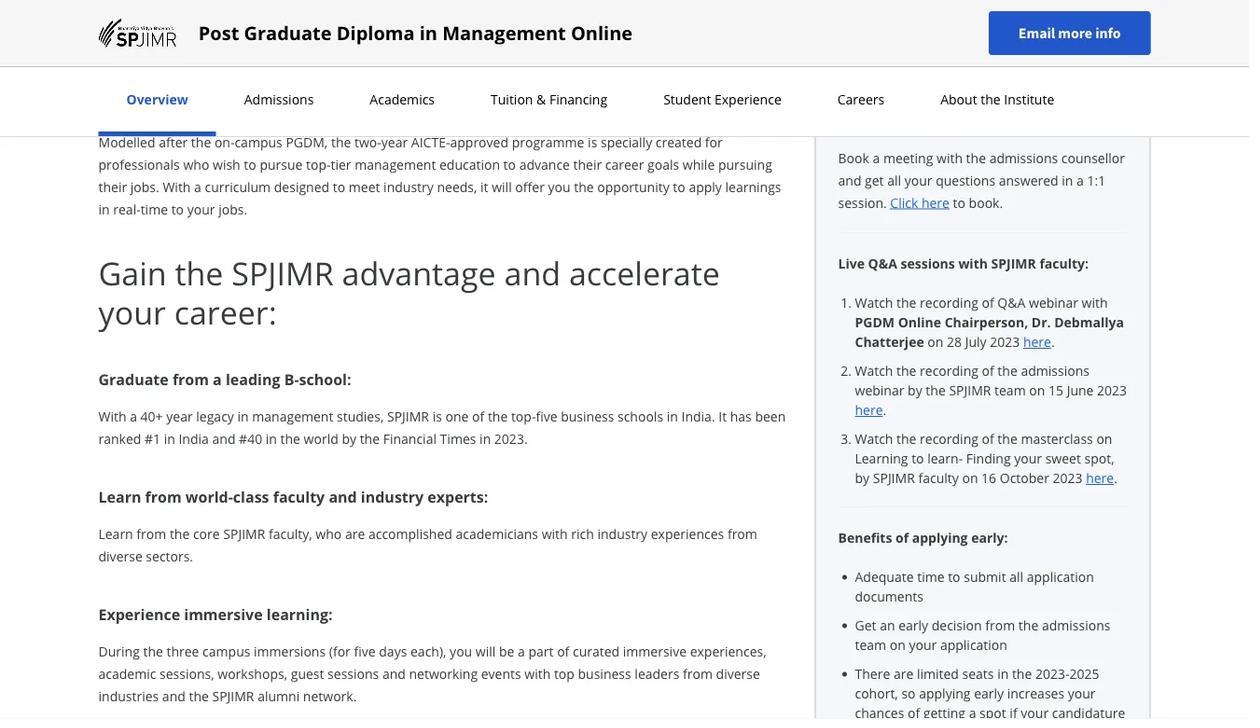 Task type: locate. For each thing, give the bounding box(es) containing it.
admissions inside book a meeting with the admissions counsellor and get all your questions answered in a 1:1 session.
[[990, 149, 1058, 167]]

recording for learn-
[[920, 430, 979, 448]]

1 vertical spatial early
[[974, 685, 1004, 703]]

watch inside watch the recording of q&a webinar with pgdm online chairperson, dr. debmallya chatterjee
[[855, 294, 893, 312]]

industries
[[98, 687, 159, 705]]

top
[[554, 665, 575, 682]]

1 vertical spatial studies,
[[337, 407, 384, 425]]

2 horizontal spatial by
[[908, 382, 922, 399]]

2 vertical spatial will
[[476, 642, 496, 660]]

1 vertical spatial applying
[[919, 685, 971, 703]]

all inside book a meeting with the admissions counsellor and get all your questions answered in a 1:1 session.
[[887, 171, 901, 189]]

the up learning
[[897, 430, 917, 448]]

a inside there are limited seats in the 2023-2025 cohort, so applying early increases your chances of getting a spot if your candidatu
[[969, 704, 976, 719]]

sessions
[[449, 43, 501, 61], [901, 254, 955, 272], [328, 665, 379, 682]]

it
[[719, 407, 727, 425]]

0 horizontal spatial application
[[940, 636, 1007, 654]]

diverse down experiences,
[[716, 665, 760, 682]]

and down world
[[329, 487, 357, 507]]

1 horizontal spatial sessions
[[449, 43, 501, 61]]

here link up learning
[[855, 401, 883, 419]]

0 vertical spatial business
[[561, 407, 614, 425]]

1 learn from the top
[[98, 487, 141, 507]]

0 vertical spatial team
[[995, 382, 1026, 399]]

1 horizontal spatial experience
[[715, 90, 782, 108]]

0 vertical spatial top-
[[306, 155, 331, 173]]

learn left core
[[98, 525, 133, 543]]

you inside during the three campus immersions (for five days each), you will be a part of curated immersive experiences, academic sessions, workshops, guest sessions and networking events with top business leaders from diverse industries and the spjimr alumni network.
[[450, 642, 472, 660]]

team
[[995, 382, 1026, 399], [855, 636, 886, 654]]

1 vertical spatial top-
[[511, 407, 536, 425]]

live up the immersions,
[[426, 43, 446, 61]]

0 vertical spatial list item
[[855, 293, 1127, 352]]

email more info
[[1019, 24, 1121, 42]]

0 horizontal spatial are
[[345, 525, 365, 543]]

0 horizontal spatial accomplished
[[368, 525, 452, 543]]

top- up 2023.
[[511, 407, 536, 425]]

0 horizontal spatial early
[[899, 617, 928, 634]]

is
[[588, 133, 597, 151], [433, 407, 442, 425]]

2 vertical spatial by
[[855, 469, 870, 487]]

1 vertical spatial webinar
[[855, 382, 904, 399]]

student experience
[[663, 90, 782, 108]]

it
[[481, 178, 488, 195]]

in left 'india.'
[[667, 407, 678, 425]]

early inside get an early decision from the admissions team on your application
[[899, 617, 928, 634]]

one
[[445, 407, 469, 425]]

increases
[[1007, 685, 1065, 703]]

aicte-
[[411, 133, 450, 151]]

2 learn from the top
[[98, 525, 133, 543]]

1 watch from the top
[[855, 294, 893, 312]]

0 vertical spatial early
[[899, 617, 928, 634]]

. inside watch the recording of the admissions webinar by the spjimr team on 15 june 2023 here .
[[883, 401, 887, 419]]

business left schools
[[561, 407, 614, 425]]

recording up 28
[[920, 294, 979, 312]]

&
[[537, 90, 546, 108]]

in
[[420, 20, 438, 46], [1062, 171, 1073, 189], [98, 200, 110, 218], [237, 407, 249, 425], [667, 407, 678, 425], [164, 430, 175, 447], [266, 430, 277, 447], [480, 430, 491, 447], [997, 665, 1009, 683]]

webinar inside watch the recording of the admissions webinar by the spjimr team on 15 june 2023 here .
[[855, 382, 904, 399]]

is inside modelled after the on-campus pgdm, the two-year aicte-approved programme is specially created for professionals who wish to pursue top-tier management education to advance their career goals while pursuing their jobs.  with a curriculum designed to meet industry needs, it will offer you the opportunity to apply learnings in real-time to your jobs.
[[588, 133, 597, 151]]

and down legacy
[[212, 430, 236, 447]]

recording up learn-
[[920, 430, 979, 448]]

through up academics
[[373, 43, 422, 61]]

there
[[855, 665, 890, 683]]

0 horizontal spatial .
[[883, 401, 887, 419]]

2 watch from the top
[[855, 362, 893, 380]]

core
[[193, 525, 220, 543]]

by inside with a 40+ year legacy in management studies, spjimr is one of the top-five business schools in india. it has been ranked #1 in india and #40 in the world by the financial times in 2023.
[[342, 430, 356, 447]]

of right one at left
[[472, 407, 484, 425]]

list containing watch the recording of q&a webinar with
[[846, 293, 1127, 488]]

list item
[[855, 293, 1127, 352], [855, 361, 1127, 420], [855, 429, 1127, 488]]

if
[[1010, 704, 1018, 719]]

1 vertical spatial list item
[[855, 361, 1127, 420]]

in right seats
[[997, 665, 1009, 683]]

0 horizontal spatial team
[[855, 636, 886, 654]]

with inside learn from the core spjimr faculty, who are accomplished academicians with rich industry experiences from diverse sectors.
[[542, 525, 568, 543]]

the down 'adequate time to submit all application documents' list item
[[1019, 617, 1039, 634]]

on
[[928, 333, 944, 351], [1029, 382, 1045, 399], [1097, 430, 1112, 448], [962, 469, 978, 487], [890, 636, 906, 654]]

top- inside modelled after the on-campus pgdm, the two-year aicte-approved programme is specially created for professionals who wish to pursue top-tier management education to advance their career goals while pursuing their jobs.  with a curriculum designed to meet industry needs, it will offer you the opportunity to apply learnings in real-time to your jobs.
[[306, 155, 331, 173]]

the right about
[[981, 90, 1001, 108]]

industry right meet
[[384, 178, 434, 195]]

immersions
[[254, 642, 326, 660]]

industry inside 'you will experience a transformative journey through live sessions with industry experts and accomplished on- campus faculty, collaborate with peers during campus immersions, network with prominent alumni, build future- ready skills through live projects and case studies, and receive a range of tailor-made career services.'
[[534, 43, 584, 61]]

recording down 28
[[920, 362, 979, 380]]

online up chatterjee
[[898, 313, 941, 331]]

2 recording from the top
[[920, 362, 979, 380]]

accomplished up build
[[663, 43, 747, 61]]

from up legacy
[[172, 369, 209, 390]]

on left 16
[[962, 469, 978, 487]]

about the institute link
[[935, 90, 1060, 108]]

0 vertical spatial here link
[[1023, 333, 1051, 351]]

online up prominent
[[571, 20, 633, 46]]

with left the rich
[[542, 525, 568, 543]]

pgdm
[[855, 313, 895, 331]]

campus up pursue
[[235, 133, 282, 151]]

diverse inside learn from the core spjimr faculty, who are accomplished academicians with rich industry experiences from diverse sectors.
[[98, 547, 143, 565]]

of down on 28 july 2023 here .
[[982, 362, 994, 380]]

2023-
[[1036, 665, 1070, 683]]

a left range
[[478, 88, 486, 106]]

online
[[571, 20, 633, 46], [898, 313, 941, 331]]

sweet
[[1046, 450, 1081, 467]]

by inside watch the recording of the masterclass on learning to learn- finding your sweet spot, by spjimr faculty on 16 october 2023
[[855, 469, 870, 487]]

here inside watch the recording of the admissions webinar by the spjimr team on 15 june 2023 here .
[[855, 401, 883, 419]]

with inside with a 40+ year legacy in management studies, spjimr is one of the top-five business schools in india. it has been ranked #1 in india and #40 in the world by the financial times in 2023.
[[98, 407, 126, 425]]

2 list item from the top
[[855, 361, 1127, 420]]

0 vertical spatial with
[[163, 178, 191, 195]]

learn inside learn from the core spjimr faculty, who are accomplished academicians with rich industry experiences from diverse sectors.
[[98, 525, 133, 543]]

early right an
[[899, 617, 928, 634]]

financial
[[383, 430, 437, 447]]

0 vertical spatial management
[[355, 155, 436, 173]]

1 horizontal spatial team
[[995, 382, 1026, 399]]

with inside book a meeting with the admissions counsellor and get all your questions answered in a 1:1 session.
[[937, 149, 963, 167]]

faculty, inside 'you will experience a transformative journey through live sessions with industry experts and accomplished on- campus faculty, collaborate with peers during campus immersions, network with prominent alumni, build future- ready skills through live projects and case studies, and receive a range of tailor-made career services.'
[[150, 66, 193, 83]]

2 horizontal spatial .
[[1114, 469, 1118, 487]]

dr.
[[1032, 313, 1051, 331]]

0 horizontal spatial immersive
[[184, 605, 263, 625]]

1 vertical spatial list
[[846, 567, 1127, 719]]

0 vertical spatial graduate
[[244, 20, 332, 46]]

spjimr up financial
[[387, 407, 429, 425]]

professionals
[[98, 155, 180, 173]]

1 vertical spatial watch
[[855, 362, 893, 380]]

will right it
[[492, 178, 512, 195]]

1 vertical spatial jobs.
[[218, 200, 247, 218]]

immersive up leaders
[[623, 642, 687, 660]]

0 horizontal spatial year
[[166, 407, 193, 425]]

0 vertical spatial five
[[536, 407, 557, 425]]

1 horizontal spatial five
[[536, 407, 557, 425]]

more inside button
[[1058, 24, 1093, 42]]

1 vertical spatial here link
[[855, 401, 883, 419]]

debmallya
[[1054, 313, 1124, 331]]

1 horizontal spatial diverse
[[716, 665, 760, 682]]

0 vertical spatial who
[[183, 155, 209, 173]]

from
[[172, 369, 209, 390], [145, 487, 182, 507], [137, 525, 166, 543], [728, 525, 757, 543], [985, 617, 1015, 634], [683, 665, 713, 682]]

faculty right class
[[273, 487, 325, 507]]

2023 inside watch the recording of the admissions webinar by the spjimr team on 15 june 2023 here .
[[1097, 382, 1127, 399]]

with up questions
[[937, 149, 963, 167]]

on- up wish
[[214, 133, 235, 151]]

a left spot
[[969, 704, 976, 719]]

year
[[381, 133, 408, 151], [166, 407, 193, 425]]

1 horizontal spatial q&a
[[998, 294, 1026, 312]]

of inside watch the recording of the masterclass on learning to learn- finding your sweet spot, by spjimr faculty on 16 october 2023
[[982, 430, 994, 448]]

masterclass
[[1021, 430, 1093, 448]]

list item containing watch the recording of the masterclass on learning to learn- finding your sweet spot, by spjimr faculty on 16 october 2023
[[855, 429, 1127, 488]]

0 horizontal spatial on-
[[214, 133, 235, 151]]

part
[[529, 642, 554, 660]]

created
[[656, 133, 702, 151]]

1 horizontal spatial webinar
[[1029, 294, 1078, 312]]

1 horizontal spatial time
[[917, 568, 945, 586]]

and inside with a 40+ year legacy in management studies, spjimr is one of the top-five business schools in india. it has been ranked #1 in india and #40 in the world by the financial times in 2023.
[[212, 430, 236, 447]]

jobs. down professionals
[[130, 178, 159, 195]]

here link for watch the recording of the admissions webinar by the spjimr team on 15 june 2023
[[855, 401, 883, 419]]

advance
[[519, 155, 570, 173]]

0 horizontal spatial management
[[252, 407, 333, 425]]

get an early decision from the admissions team on your application
[[855, 617, 1111, 654]]

spjimr down class
[[223, 525, 265, 543]]

who inside modelled after the on-campus pgdm, the two-year aicte-approved programme is specially created for professionals who wish to pursue top-tier management education to advance their career goals while pursuing their jobs.  with a curriculum designed to meet industry needs, it will offer you the opportunity to apply learnings in real-time to your jobs.
[[183, 155, 209, 173]]

1 vertical spatial you
[[450, 642, 472, 660]]

application
[[1027, 568, 1094, 586], [940, 636, 1007, 654]]

time
[[141, 200, 168, 218], [917, 568, 945, 586]]

0 horizontal spatial faculty
[[273, 487, 325, 507]]

business down curated
[[578, 665, 631, 682]]

their right advance
[[573, 155, 602, 173]]

admissions up answered
[[990, 149, 1058, 167]]

0 vertical spatial their
[[573, 155, 602, 173]]

0 horizontal spatial sessions
[[328, 665, 379, 682]]

admissions inside get an early decision from the admissions team on your application
[[1042, 617, 1111, 634]]

0 vertical spatial through
[[373, 43, 422, 61]]

india.
[[682, 407, 715, 425]]

. down spot,
[[1114, 469, 1118, 487]]

a left 1:1
[[1077, 171, 1084, 189]]

team:
[[988, 108, 1026, 125]]

will inside 'you will experience a transformative journey through live sessions with industry experts and accomplished on- campus faculty, collaborate with peers during campus immersions, network with prominent alumni, build future- ready skills through live projects and case studies, and receive a range of tailor-made career services.'
[[125, 43, 145, 61]]

with up the debmallya
[[1082, 294, 1108, 312]]

your inside gain the spjimr advantage and accelerate your career:
[[98, 291, 166, 334]]

of inside watch the recording of the admissions webinar by the spjimr team on 15 june 2023 here .
[[982, 362, 994, 380]]

2 vertical spatial list item
[[855, 429, 1127, 488]]

s.p. jain institute of management and research image
[[98, 18, 176, 48]]

from left 'world-'
[[145, 487, 182, 507]]

during
[[98, 642, 140, 660]]

2 vertical spatial watch
[[855, 430, 893, 448]]

faculty,
[[150, 66, 193, 83], [269, 525, 312, 543]]

sessions inside 'you will experience a transformative journey through live sessions with industry experts and accomplished on- campus faculty, collaborate with peers during campus immersions, network with prominent alumni, build future- ready skills through live projects and case studies, and receive a range of tailor-made career services.'
[[449, 43, 501, 61]]

2 horizontal spatial 2023
[[1097, 382, 1127, 399]]

immersive
[[184, 605, 263, 625], [623, 642, 687, 660]]

live
[[426, 43, 446, 61], [221, 88, 242, 106]]

a left curriculum
[[194, 178, 201, 195]]

1 vertical spatial are
[[894, 665, 914, 683]]

spjimr inside with a 40+ year legacy in management studies, spjimr is one of the top-five business schools in india. it has been ranked #1 in india and #40 in the world by the financial times in 2023.
[[387, 407, 429, 425]]

through right skills
[[169, 88, 218, 106]]

1 list from the top
[[846, 293, 1127, 488]]

list containing adequate time to submit all application documents
[[846, 567, 1127, 719]]

0 vertical spatial are
[[345, 525, 365, 543]]

click here link
[[890, 194, 950, 211]]

graduate
[[244, 20, 332, 46], [98, 369, 169, 390]]

team inside get an early decision from the admissions team on your application
[[855, 636, 886, 654]]

to right the want
[[876, 67, 890, 84]]

learn from the core spjimr faculty, who are accomplished academicians with rich industry experiences from diverse sectors.
[[98, 525, 757, 565]]

there are limited seats in the 2023-2025 cohort, so applying early increases your chances of getting a spot if your candidatu list item
[[855, 664, 1127, 719]]

advantage
[[342, 251, 496, 295]]

application right "submit"
[[1027, 568, 1094, 586]]

2 vertical spatial recording
[[920, 430, 979, 448]]

1 vertical spatial who
[[316, 525, 342, 543]]

0 vertical spatial accomplished
[[663, 43, 747, 61]]

0 horizontal spatial is
[[433, 407, 442, 425]]

list item containing watch the recording of the admissions webinar by the spjimr team on 15 june 2023
[[855, 361, 1127, 420]]

decision
[[932, 617, 982, 634]]

recording inside watch the recording of q&a webinar with pgdm online chairperson, dr. debmallya chatterjee
[[920, 294, 979, 312]]

five
[[536, 407, 557, 425], [354, 642, 376, 660]]

1 horizontal spatial graduate
[[244, 20, 332, 46]]

offer
[[515, 178, 545, 195]]

faculty
[[918, 469, 959, 487], [273, 487, 325, 507]]

q&a right 'live'
[[868, 254, 897, 272]]

your inside modelled after the on-campus pgdm, the two-year aicte-approved programme is specially created for professionals who wish to pursue top-tier management education to advance their career goals while pursuing their jobs.  with a curriculum designed to meet industry needs, it will offer you the opportunity to apply learnings in real-time to your jobs.
[[187, 200, 215, 218]]

3 list item from the top
[[855, 429, 1127, 488]]

1 vertical spatial year
[[166, 407, 193, 425]]

1 vertical spatial business
[[578, 665, 631, 682]]

spjimr inside watch the recording of the masterclass on learning to learn- finding your sweet spot, by spjimr faculty on 16 october 2023
[[873, 469, 915, 487]]

1 vertical spatial learn
[[98, 525, 133, 543]]

five right (for
[[354, 642, 376, 660]]

spjimr left faculty:
[[991, 254, 1036, 272]]

you
[[548, 178, 571, 195], [450, 642, 472, 660]]

sessions up the immersions,
[[449, 43, 501, 61]]

0 horizontal spatial here link
[[855, 401, 883, 419]]

0 vertical spatial sessions
[[449, 43, 501, 61]]

are down learn from world-class faculty and industry experts:
[[345, 525, 365, 543]]

2 vertical spatial sessions
[[328, 665, 379, 682]]

apply
[[689, 178, 722, 195]]

1 vertical spatial online
[[898, 313, 941, 331]]

0 vertical spatial online
[[571, 20, 633, 46]]

0 horizontal spatial five
[[354, 642, 376, 660]]

with up ranked
[[98, 407, 126, 425]]

here link down dr.
[[1023, 333, 1051, 351]]

year inside modelled after the on-campus pgdm, the two-year aicte-approved programme is specially created for professionals who wish to pursue top-tier management education to advance their career goals while pursuing their jobs.  with a curriculum designed to meet industry needs, it will offer you the opportunity to apply learnings in real-time to your jobs.
[[381, 133, 408, 151]]

0 horizontal spatial you
[[450, 642, 472, 660]]

learn down ranked
[[98, 487, 141, 507]]

session.
[[838, 194, 887, 211]]

recording for spjimr
[[920, 362, 979, 380]]

and
[[636, 43, 660, 61], [298, 88, 321, 106], [405, 88, 428, 106], [838, 171, 862, 189], [504, 251, 561, 295], [212, 430, 236, 447], [329, 487, 357, 507], [382, 665, 406, 682], [162, 687, 185, 705]]

a inside with a 40+ year legacy in management studies, spjimr is one of the top-five business schools in india. it has been ranked #1 in india and #40 in the world by the financial times in 2023.
[[130, 407, 137, 425]]

jobs.
[[130, 178, 159, 195], [218, 200, 247, 218]]

0 vertical spatial webinar
[[1029, 294, 1078, 312]]

careers
[[838, 90, 885, 108]]

click
[[890, 194, 918, 211]]

an
[[880, 617, 895, 634]]

the up increases
[[1012, 665, 1032, 683]]

their up real-
[[98, 178, 127, 195]]

want
[[838, 67, 873, 84]]

1 list item from the top
[[855, 293, 1127, 352]]

academic
[[98, 665, 156, 682]]

will left the be
[[476, 642, 496, 660]]

1 horizontal spatial 2023
[[1053, 469, 1083, 487]]

with down professionals
[[163, 178, 191, 195]]

0 vertical spatial all
[[887, 171, 901, 189]]

pgdm,
[[286, 133, 328, 151]]

click here to book.
[[890, 194, 1003, 211]]

who down learn from world-class faculty and industry experts:
[[316, 525, 342, 543]]

will right you
[[125, 43, 145, 61]]

spjimr inside during the three campus immersions (for five days each), you will be a part of curated immersive experiences, academic sessions, workshops, guest sessions and networking events with top business leaders from diverse industries and the spjimr alumni network.
[[212, 687, 254, 705]]

graduate up "peers"
[[244, 20, 332, 46]]

0 horizontal spatial diverse
[[98, 547, 143, 565]]

recording inside watch the recording of the masterclass on learning to learn- finding your sweet spot, by spjimr faculty on 16 october 2023
[[920, 430, 979, 448]]

1 vertical spatial diverse
[[716, 665, 760, 682]]

is inside with a 40+ year legacy in management studies, spjimr is one of the top-five business schools in india. it has been ranked #1 in india and #40 in the world by the financial times in 2023.
[[433, 407, 442, 425]]

get
[[855, 617, 877, 634]]

from inside get an early decision from the admissions team on your application
[[985, 617, 1015, 634]]

early
[[899, 617, 928, 634], [974, 685, 1004, 703]]

in right diploma
[[420, 20, 438, 46]]

application inside get an early decision from the admissions team on your application
[[940, 636, 1007, 654]]

live down collaborate
[[221, 88, 242, 106]]

1 horizontal spatial immersive
[[623, 642, 687, 660]]

management
[[355, 155, 436, 173], [252, 407, 333, 425]]

1 vertical spatial application
[[940, 636, 1007, 654]]

case
[[324, 88, 351, 106]]

a left 40+
[[130, 407, 137, 425]]

of up finding
[[982, 430, 994, 448]]

0 vertical spatial by
[[908, 382, 922, 399]]

1 horizontal spatial are
[[894, 665, 914, 683]]

webinar up dr.
[[1029, 294, 1078, 312]]

graduate up 40+
[[98, 369, 169, 390]]

more
[[1029, 6, 1062, 24], [1058, 24, 1093, 42]]

academicians
[[456, 525, 538, 543]]

3 watch from the top
[[855, 430, 893, 448]]

meeting
[[883, 149, 933, 167]]

q&a up chairperson,
[[998, 294, 1026, 312]]

1 vertical spatial experience
[[98, 605, 180, 625]]

1 vertical spatial through
[[169, 88, 218, 106]]

modelled
[[98, 133, 155, 151]]

1 vertical spatial recording
[[920, 362, 979, 380]]

in right #1
[[164, 430, 175, 447]]

applying up getting
[[919, 685, 971, 703]]

1 recording from the top
[[920, 294, 979, 312]]

learnings
[[725, 178, 781, 195]]

0 horizontal spatial top-
[[306, 155, 331, 173]]

after
[[159, 133, 188, 151]]

your inside watch the recording of the masterclass on learning to learn- finding your sweet spot, by spjimr faculty on 16 october 2023
[[1014, 450, 1042, 467]]

top- down pgdm,
[[306, 155, 331, 173]]

to up offer
[[503, 155, 516, 173]]

diverse
[[98, 547, 143, 565], [716, 665, 760, 682]]

transformative
[[230, 43, 320, 61]]

0 vertical spatial application
[[1027, 568, 1094, 586]]

five inside with a 40+ year legacy in management studies, spjimr is one of the top-five business schools in india. it has been ranked #1 in india and #40 in the world by the financial times in 2023.
[[536, 407, 557, 425]]

1 horizontal spatial application
[[1027, 568, 1094, 586]]

admissions link
[[239, 90, 319, 108]]

meet
[[349, 178, 380, 195]]

1 vertical spatial q&a
[[998, 294, 1026, 312]]

experience
[[148, 43, 216, 61]]

.
[[1051, 333, 1055, 351], [883, 401, 887, 419], [1114, 469, 1118, 487]]

immersive inside during the three campus immersions (for five days each), you will be a part of curated immersive experiences, academic sessions, workshops, guest sessions and networking events with top business leaders from diverse industries and the spjimr alumni network.
[[623, 642, 687, 660]]

recording inside watch the recording of the admissions webinar by the spjimr team on 15 june 2023 here .
[[920, 362, 979, 380]]

0 vertical spatial career
[[617, 88, 656, 106]]

1 vertical spatial on-
[[214, 133, 235, 151]]

2 list from the top
[[846, 567, 1127, 719]]

you
[[98, 43, 122, 61]]

spjimr down learning
[[873, 469, 915, 487]]

watch up learning
[[855, 430, 893, 448]]

3 recording from the top
[[920, 430, 979, 448]]

1 vertical spatial .
[[883, 401, 887, 419]]

education
[[439, 155, 500, 173]]

and down "days"
[[382, 665, 406, 682]]

1 horizontal spatial faculty,
[[269, 525, 312, 543]]

list
[[846, 293, 1127, 488], [846, 567, 1127, 719]]

0 horizontal spatial their
[[98, 178, 127, 195]]

you inside modelled after the on-campus pgdm, the two-year aicte-approved programme is specially created for professionals who wish to pursue top-tier management education to advance their career goals while pursuing their jobs.  with a curriculum designed to meet industry needs, it will offer you the opportunity to apply learnings in real-time to your jobs.
[[548, 178, 571, 195]]

answered
[[999, 171, 1059, 189]]

of up chairperson,
[[982, 294, 994, 312]]

early:
[[971, 529, 1008, 546]]

business inside with a 40+ year legacy in management studies, spjimr is one of the top-five business schools in india. it has been ranked #1 in india and #40 in the world by the financial times in 2023.
[[561, 407, 614, 425]]

institute
[[1004, 90, 1054, 108]]

0 vertical spatial live
[[426, 43, 446, 61]]

1 horizontal spatial top-
[[511, 407, 536, 425]]

watch inside watch the recording of the masterclass on learning to learn- finding your sweet spot, by spjimr faculty on 16 october 2023
[[855, 430, 893, 448]]

accomplished inside 'you will experience a transformative journey through live sessions with industry experts and accomplished on- campus faculty, collaborate with peers during campus immersions, network with prominent alumni, build future- ready skills through live projects and case studies, and receive a range of tailor-made career services.'
[[663, 43, 747, 61]]

here up learning
[[855, 401, 883, 419]]

0 vertical spatial time
[[141, 200, 168, 218]]

projects
[[245, 88, 294, 106]]

watch for watch the recording of the admissions webinar by the spjimr team on 15 june 2023 here .
[[855, 362, 893, 380]]

experts:
[[428, 487, 488, 507]]

on down an
[[890, 636, 906, 654]]

1 vertical spatial 2023
[[1097, 382, 1127, 399]]

will inside during the three campus immersions (for five days each), you will be a part of curated immersive experiences, academic sessions, workshops, guest sessions and networking events with top business leaders from diverse industries and the spjimr alumni network.
[[476, 642, 496, 660]]

by right world
[[342, 430, 356, 447]]

and inside gain the spjimr advantage and accelerate your career:
[[504, 251, 561, 295]]



Task type: vqa. For each thing, say whether or not it's contained in the screenshot.
middle List Item
yes



Task type: describe. For each thing, give the bounding box(es) containing it.
in inside modelled after the on-campus pgdm, the two-year aicte-approved programme is specially created for professionals who wish to pursue top-tier management education to advance their career goals while pursuing their jobs.  with a curriculum designed to meet industry needs, it will offer you the opportunity to apply learnings in real-time to your jobs.
[[98, 200, 110, 218]]

0 vertical spatial immersive
[[184, 605, 263, 625]]

campus inside during the three campus immersions (for five days each), you will be a part of curated immersive experiences, academic sessions, workshops, guest sessions and networking events with top business leaders from diverse industries and the spjimr alumni network.
[[203, 642, 250, 660]]

management inside with a 40+ year legacy in management studies, spjimr is one of the top-five business schools in india. it has been ranked #1 in india and #40 in the world by the financial times in 2023.
[[252, 407, 333, 425]]

to inside watch the recording of the masterclass on learning to learn- finding your sweet spot, by spjimr faculty on 16 october 2023
[[912, 450, 924, 467]]

on inside watch the recording of the admissions webinar by the spjimr team on 15 june 2023 here .
[[1029, 382, 1045, 399]]

faculty, inside learn from the core spjimr faculty, who are accomplished academicians with rich industry experiences from diverse sectors.
[[269, 525, 312, 543]]

here right click
[[922, 194, 950, 211]]

the inside gain the spjimr advantage and accelerate your career:
[[175, 251, 223, 295]]

times
[[440, 430, 476, 447]]

diverse inside during the three campus immersions (for five days each), you will be a part of curated immersive experiences, academic sessions, workshops, guest sessions and networking events with top business leaders from diverse industries and the spjimr alumni network.
[[716, 665, 760, 682]]

0 vertical spatial q&a
[[868, 254, 897, 272]]

adequate time to submit all application documents list item
[[855, 567, 1127, 606]]

spot
[[980, 704, 1006, 719]]

with inside during the three campus immersions (for five days each), you will be a part of curated immersive experiences, academic sessions, workshops, guest sessions and networking events with top business leaders from diverse industries and the spjimr alumni network.
[[525, 665, 551, 682]]

documents
[[855, 588, 924, 605]]

the down on 28 july 2023 here .
[[998, 362, 1018, 380]]

campus up academics link
[[379, 66, 427, 83]]

0 vertical spatial jobs.
[[130, 178, 159, 195]]

to down tier
[[333, 178, 345, 195]]

your inside get an early decision from the admissions team on your application
[[909, 636, 937, 654]]

28
[[947, 333, 962, 351]]

know more
[[992, 6, 1062, 24]]

with down transformative
[[269, 66, 295, 83]]

0 vertical spatial applying
[[912, 529, 968, 546]]

october
[[1000, 469, 1049, 487]]

your inside book a meeting with the admissions counsellor and get all your questions answered in a 1:1 session.
[[905, 171, 933, 189]]

range
[[489, 88, 524, 106]]

graduate from a leading b-school:
[[98, 369, 351, 390]]

pursue
[[260, 155, 303, 173]]

experts
[[587, 43, 633, 61]]

0 vertical spatial experience
[[715, 90, 782, 108]]

and down sessions,
[[162, 687, 185, 705]]

with a 40+ year legacy in management studies, spjimr is one of the top-five business schools in india. it has been ranked #1 in india and #40 in the world by the financial times in 2023.
[[98, 407, 786, 447]]

the up learn-
[[926, 382, 946, 399]]

spot,
[[1085, 450, 1115, 467]]

time inside modelled after the on-campus pgdm, the two-year aicte-approved programme is specially created for professionals who wish to pursue top-tier management education to advance their career goals while pursuing their jobs.  with a curriculum designed to meet industry needs, it will offer you the opportunity to apply learnings in real-time to your jobs.
[[141, 200, 168, 218]]

watch for watch the recording of the masterclass on learning to learn- finding your sweet spot, by spjimr faculty on 16 october 2023
[[855, 430, 893, 448]]

by inside watch the recording of the admissions webinar by the spjimr team on 15 june 2023 here .
[[908, 382, 922, 399]]

here .
[[1086, 469, 1118, 487]]

school:
[[299, 369, 351, 390]]

the inside get an early decision from the admissions team on your application
[[1019, 617, 1039, 634]]

immersions,
[[430, 66, 505, 83]]

industry inside learn from the core spjimr faculty, who are accomplished academicians with rich industry experiences from diverse sectors.
[[597, 525, 648, 543]]

0 horizontal spatial graduate
[[98, 369, 169, 390]]

application inside the adequate time to submit all application documents
[[1027, 568, 1094, 586]]

goals
[[648, 155, 679, 173]]

prominent
[[592, 66, 656, 83]]

applying inside there are limited seats in the 2023-2025 cohort, so applying early increases your chances of getting a spot if your candidatu
[[919, 685, 971, 703]]

rich
[[571, 525, 594, 543]]

the down sessions,
[[189, 687, 209, 705]]

with up network
[[504, 43, 530, 61]]

studies, inside 'you will experience a transformative journey through live sessions with industry experts and accomplished on- campus faculty, collaborate with peers during campus immersions, network with prominent alumni, build future- ready skills through live projects and case studies, and receive a range of tailor-made career services.'
[[355, 88, 402, 106]]

watch the recording of the masterclass on learning to learn- finding your sweet spot, by spjimr faculty on 16 october 2023
[[855, 430, 1115, 487]]

2 vertical spatial .
[[1114, 469, 1118, 487]]

talk
[[838, 108, 866, 125]]

questions
[[936, 171, 996, 189]]

a inside during the three campus immersions (for five days each), you will be a part of curated immersive experiences, academic sessions, workshops, guest sessions and networking events with top business leaders from diverse industries and the spjimr alumni network.
[[518, 642, 525, 660]]

campus inside modelled after the on-campus pgdm, the two-year aicte-approved programme is specially created for professionals who wish to pursue top-tier management education to advance their career goals while pursuing their jobs.  with a curriculum designed to meet industry needs, it will offer you the opportunity to apply learnings in real-time to your jobs.
[[235, 133, 282, 151]]

to right talk in the top of the page
[[869, 108, 883, 125]]

spjimr inside watch the recording of the admissions webinar by the spjimr team on 15 june 2023 here .
[[949, 382, 991, 399]]

the inside learn from the core spjimr faculty, who are accomplished academicians with rich industry experiences from diverse sectors.
[[170, 525, 190, 543]]

adequate
[[855, 568, 914, 586]]

leaders
[[635, 665, 680, 682]]

online inside watch the recording of q&a webinar with pgdm online chairperson, dr. debmallya chatterjee
[[898, 313, 941, 331]]

all inside the adequate time to submit all application documents
[[1010, 568, 1024, 586]]

list item containing watch the recording of q&a webinar with
[[855, 293, 1127, 352]]

networking
[[409, 665, 478, 682]]

approved
[[450, 133, 508, 151]]

faculty inside watch the recording of the masterclass on learning to learn- finding your sweet spot, by spjimr faculty on 16 october 2023
[[918, 469, 959, 487]]

watch for watch the recording of q&a webinar with pgdm online chairperson, dr. debmallya chatterjee
[[855, 294, 893, 312]]

career:
[[174, 291, 277, 334]]

submit
[[964, 568, 1006, 586]]

here down dr.
[[1023, 333, 1051, 351]]

from right experiences
[[728, 525, 757, 543]]

0 vertical spatial .
[[1051, 333, 1055, 351]]

management
[[442, 20, 566, 46]]

admissions down more?
[[912, 108, 985, 125]]

a up 'get'
[[873, 149, 880, 167]]

on up spot,
[[1097, 430, 1112, 448]]

the inside book a meeting with the admissions counsellor and get all your questions answered in a 1:1 session.
[[966, 149, 986, 167]]

40+
[[140, 407, 163, 425]]

here link for watch the recording of the masterclass on learning to learn- finding your sweet spot, by spjimr faculty on 16 october 2023
[[1086, 469, 1114, 487]]

in inside book a meeting with the admissions counsellor and get all your questions answered in a 1:1 session.
[[1062, 171, 1073, 189]]

more for email
[[1058, 24, 1093, 42]]

there are limited seats in the 2023-2025 cohort, so applying early increases your chances of getting a spot if your candidatu
[[855, 665, 1126, 719]]

on left 28
[[928, 333, 944, 351]]

has
[[730, 407, 752, 425]]

admissions
[[244, 90, 314, 108]]

studies, inside with a 40+ year legacy in management studies, spjimr is one of the top-five business schools in india. it has been ranked #1 in india and #40 in the world by the financial times in 2023.
[[337, 407, 384, 425]]

during
[[336, 66, 375, 83]]

year inside with a 40+ year legacy in management studies, spjimr is one of the top-five business schools in india. it has been ranked #1 in india and #40 in the world by the financial times in 2023.
[[166, 407, 193, 425]]

workshops,
[[218, 665, 287, 682]]

the up tier
[[331, 133, 351, 151]]

gain the spjimr advantage and accelerate your career:
[[98, 251, 720, 334]]

management inside modelled after the on-campus pgdm, the two-year aicte-approved programme is specially created for professionals who wish to pursue top-tier management education to advance their career goals while pursuing their jobs.  with a curriculum designed to meet industry needs, it will offer you the opportunity to apply learnings in real-time to your jobs.
[[355, 155, 436, 173]]

are inside learn from the core spjimr faculty, who are accomplished academicians with rich industry experiences from diverse sectors.
[[345, 525, 365, 543]]

india
[[179, 430, 209, 447]]

1 horizontal spatial jobs.
[[218, 200, 247, 218]]

chairperson,
[[945, 313, 1028, 331]]

business inside during the three campus immersions (for five days each), you will be a part of curated immersive experiences, academic sessions, workshops, guest sessions and networking events with top business leaders from diverse industries and the spjimr alumni network.
[[578, 665, 631, 682]]

finding
[[966, 450, 1011, 467]]

tier
[[331, 155, 351, 173]]

of inside 'you will experience a transformative journey through live sessions with industry experts and accomplished on- campus faculty, collaborate with peers during campus immersions, network with prominent alumni, build future- ready skills through live projects and case studies, and receive a range of tailor-made career services.'
[[528, 88, 540, 106]]

of right benefits
[[896, 529, 909, 546]]

spjimr inside gain the spjimr advantage and accelerate your career:
[[232, 251, 334, 295]]

career inside modelled after the on-campus pgdm, the two-year aicte-approved programme is specially created for professionals who wish to pursue top-tier management education to advance their career goals while pursuing their jobs.  with a curriculum designed to meet industry needs, it will offer you the opportunity to apply learnings in real-time to your jobs.
[[605, 155, 644, 173]]

the up finding
[[998, 430, 1018, 448]]

real-
[[113, 200, 141, 218]]

academics link
[[364, 90, 440, 108]]

receive
[[432, 88, 475, 106]]

opportunity
[[597, 178, 670, 195]]

learn for learn from world-class faculty and industry experts:
[[98, 487, 141, 507]]

pursuing
[[718, 155, 772, 173]]

top- inside with a 40+ year legacy in management studies, spjimr is one of the top-five business schools in india. it has been ranked #1 in india and #40 in the world by the financial times in 2023.
[[511, 407, 536, 425]]

on- inside modelled after the on-campus pgdm, the two-year aicte-approved programme is specially created for professionals who wish to pursue top-tier management education to advance their career goals while pursuing their jobs.  with a curriculum designed to meet industry needs, it will offer you the opportunity to apply learnings in real-time to your jobs.
[[214, 133, 235, 151]]

1 horizontal spatial here link
[[1023, 333, 1051, 351]]

needs,
[[437, 178, 477, 195]]

1 vertical spatial sessions
[[901, 254, 955, 272]]

industry up learn from the core spjimr faculty, who are accomplished academicians with rich industry experiences from diverse sectors.
[[361, 487, 424, 507]]

events
[[481, 665, 521, 682]]

the left financial
[[360, 430, 380, 447]]

june
[[1067, 382, 1094, 399]]

adequate time to submit all application documents
[[855, 568, 1094, 605]]

1 horizontal spatial through
[[373, 43, 422, 61]]

0 horizontal spatial experience
[[98, 605, 180, 625]]

of inside with a 40+ year legacy in management studies, spjimr is one of the top-five business schools in india. it has been ranked #1 in india and #40 in the world by the financial times in 2023.
[[472, 407, 484, 425]]

accomplished inside learn from the core spjimr faculty, who are accomplished academicians with rich industry experiences from diverse sectors.
[[368, 525, 452, 543]]

sectors.
[[146, 547, 193, 565]]

to inside the adequate time to submit all application documents
[[948, 568, 961, 586]]

to right wish
[[244, 155, 256, 173]]

peers
[[298, 66, 332, 83]]

recording for chairperson,
[[920, 294, 979, 312]]

the inside there are limited seats in the 2023-2025 cohort, so applying early increases your chances of getting a spot if your candidatu
[[1012, 665, 1032, 683]]

student experience link
[[658, 90, 787, 108]]

the inside watch the recording of q&a webinar with pgdm online chairperson, dr. debmallya chatterjee
[[897, 294, 917, 312]]

more?
[[933, 67, 974, 84]]

skills
[[136, 88, 166, 106]]

get an early decision from the admissions team on your application list item
[[855, 616, 1127, 655]]

in up #40
[[237, 407, 249, 425]]

with up chairperson,
[[958, 254, 988, 272]]

five inside during the three campus immersions (for five days each), you will be a part of curated immersive experiences, academic sessions, workshops, guest sessions and networking events with top business leaders from diverse industries and the spjimr alumni network.
[[354, 642, 376, 660]]

be
[[499, 642, 514, 660]]

here down spot,
[[1086, 469, 1114, 487]]

specially
[[601, 133, 652, 151]]

want to know more?
[[838, 67, 974, 84]]

the right careers
[[886, 108, 908, 125]]

in left 2023.
[[480, 430, 491, 447]]

learn for learn from the core spjimr faculty, who are accomplished academicians with rich industry experiences from diverse sectors.
[[98, 525, 133, 543]]

2023 inside watch the recording of the masterclass on learning to learn- finding your sweet spot, by spjimr faculty on 16 october 2023
[[1053, 469, 1083, 487]]

time inside the adequate time to submit all application documents
[[917, 568, 945, 586]]

and left "receive" at the top of page
[[405, 88, 428, 106]]

alumni,
[[660, 66, 705, 83]]

with inside modelled after the on-campus pgdm, the two-year aicte-approved programme is specially created for professionals who wish to pursue top-tier management education to advance their career goals while pursuing their jobs.  with a curriculum designed to meet industry needs, it will offer you the opportunity to apply learnings in real-time to your jobs.
[[163, 178, 191, 195]]

1 horizontal spatial their
[[573, 155, 602, 173]]

each),
[[410, 642, 446, 660]]

will inside modelled after the on-campus pgdm, the two-year aicte-approved programme is specially created for professionals who wish to pursue top-tier management education to advance their career goals while pursuing their jobs.  with a curriculum designed to meet industry needs, it will offer you the opportunity to apply learnings in real-time to your jobs.
[[492, 178, 512, 195]]

0 horizontal spatial 2023
[[990, 333, 1020, 351]]

0 horizontal spatial live
[[221, 88, 242, 106]]

the down chatterjee
[[897, 362, 917, 380]]

0 horizontal spatial through
[[169, 88, 218, 106]]

and up prominent
[[636, 43, 660, 61]]

two-
[[354, 133, 381, 151]]

a left leading
[[213, 369, 222, 390]]

and inside book a meeting with the admissions counsellor and get all your questions answered in a 1:1 session.
[[838, 171, 862, 189]]

2025
[[1070, 665, 1099, 683]]

of inside during the three campus immersions (for five days each), you will be a part of curated immersive experiences, academic sessions, workshops, guest sessions and networking events with top business leaders from diverse industries and the spjimr alumni network.
[[557, 642, 569, 660]]

to right real-
[[171, 200, 184, 218]]

getting
[[923, 704, 966, 719]]

class
[[233, 487, 269, 507]]

three
[[167, 642, 199, 660]]

live q&a sessions with spjimr faculty:
[[838, 254, 1089, 272]]

sessions inside during the three campus immersions (for five days each), you will be a part of curated immersive experiences, academic sessions, workshops, guest sessions and networking events with top business leaders from diverse industries and the spjimr alumni network.
[[328, 665, 379, 682]]

webinar inside watch the recording of q&a webinar with pgdm online chairperson, dr. debmallya chatterjee
[[1029, 294, 1078, 312]]

of inside there are limited seats in the 2023-2025 cohort, so applying early increases your chances of getting a spot if your candidatu
[[908, 704, 920, 719]]

on 28 july 2023 here .
[[924, 333, 1055, 351]]

in right #40
[[266, 430, 277, 447]]

learning:
[[267, 605, 333, 625]]

to down questions
[[953, 194, 966, 211]]

#40
[[239, 430, 262, 447]]

the left opportunity
[[574, 178, 594, 195]]

more for know
[[1029, 6, 1062, 24]]

who inside learn from the core spjimr faculty, who are accomplished academicians with rich industry experiences from diverse sectors.
[[316, 525, 342, 543]]

curriculum
[[205, 178, 271, 195]]

industry inside modelled after the on-campus pgdm, the two-year aicte-approved programme is specially created for professionals who wish to pursue top-tier management education to advance their career goals while pursuing their jobs.  with a curriculum designed to meet industry needs, it will offer you the opportunity to apply learnings in real-time to your jobs.
[[384, 178, 434, 195]]

legacy
[[196, 407, 234, 425]]

the left world
[[280, 430, 300, 447]]

book.
[[969, 194, 1003, 211]]

of inside watch the recording of q&a webinar with pgdm online chairperson, dr. debmallya chatterjee
[[982, 294, 994, 312]]

know
[[992, 6, 1026, 24]]

1 vertical spatial their
[[98, 178, 127, 195]]

campus up ready
[[98, 66, 146, 83]]

on- inside 'you will experience a transformative journey through live sessions with industry experts and accomplished on- campus faculty, collaborate with peers during campus immersions, network with prominent alumni, build future- ready skills through live projects and case studies, and receive a range of tailor-made career services.'
[[750, 43, 770, 61]]

from inside during the three campus immersions (for five days each), you will be a part of curated immersive experiences, academic sessions, workshops, guest sessions and networking events with top business leaders from diverse industries and the spjimr alumni network.
[[683, 665, 713, 682]]

the up 2023.
[[488, 407, 508, 425]]

world
[[304, 430, 338, 447]]

watch the recording of the admissions webinar by the spjimr team on 15 june 2023 here .
[[855, 362, 1127, 419]]

admissions inside watch the recording of the admissions webinar by the spjimr team on 15 june 2023 here .
[[1021, 362, 1090, 380]]

tuition & financing link
[[485, 90, 613, 108]]

book a meeting with the admissions counsellor and get all your questions answered in a 1:1 session.
[[838, 149, 1125, 211]]

the left three
[[143, 642, 163, 660]]

the right after
[[191, 133, 211, 151]]

a up collaborate
[[219, 43, 226, 61]]

with up financing
[[562, 66, 588, 83]]

are inside there are limited seats in the 2023-2025 cohort, so applying early increases your chances of getting a spot if your candidatu
[[894, 665, 914, 683]]

a inside modelled after the on-campus pgdm, the two-year aicte-approved programme is specially created for professionals who wish to pursue top-tier management education to advance their career goals while pursuing their jobs.  with a curriculum designed to meet industry needs, it will offer you the opportunity to apply learnings in real-time to your jobs.
[[194, 178, 201, 195]]

to left 'apply'
[[673, 178, 685, 195]]

spjimr inside learn from the core spjimr faculty, who are accomplished academicians with rich industry experiences from diverse sectors.
[[223, 525, 265, 543]]

in inside there are limited seats in the 2023-2025 cohort, so applying early increases your chances of getting a spot if your candidatu
[[997, 665, 1009, 683]]

early inside there are limited seats in the 2023-2025 cohort, so applying early increases your chances of getting a spot if your candidatu
[[974, 685, 1004, 703]]

and down "peers"
[[298, 88, 321, 106]]

email more info button
[[989, 11, 1151, 55]]

1 horizontal spatial live
[[426, 43, 446, 61]]

with inside watch the recording of q&a webinar with pgdm online chairperson, dr. debmallya chatterjee
[[1082, 294, 1108, 312]]

services.
[[660, 88, 712, 106]]

july
[[965, 333, 987, 351]]

team inside watch the recording of the admissions webinar by the spjimr team on 15 june 2023 here .
[[995, 382, 1026, 399]]

from up sectors.
[[137, 525, 166, 543]]

tuition
[[491, 90, 533, 108]]



